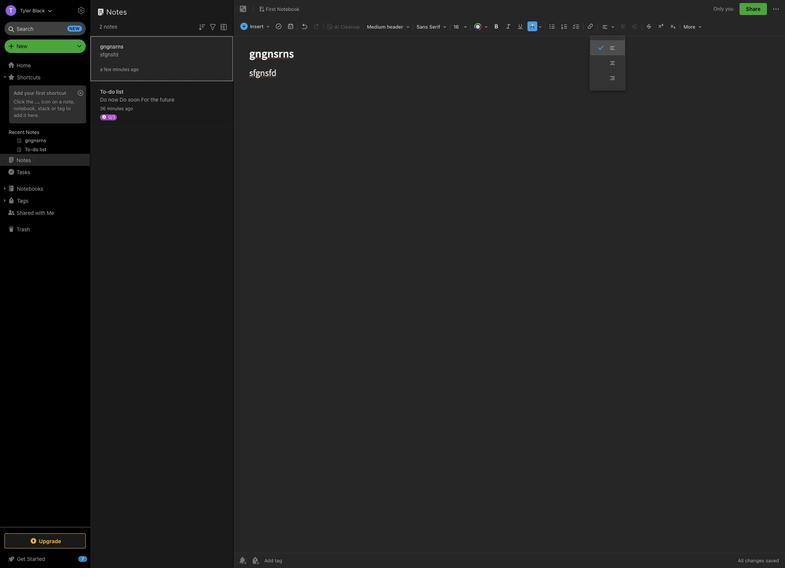 Task type: describe. For each thing, give the bounding box(es) containing it.
upgrade
[[39, 538, 61, 544]]

expand tags image
[[2, 198, 8, 204]]

Note Editor text field
[[234, 36, 786, 553]]

tyler
[[20, 7, 31, 13]]

superscript image
[[656, 21, 667, 32]]

Search text field
[[10, 22, 81, 35]]

numbered list image
[[560, 21, 570, 32]]

Font color field
[[472, 21, 491, 32]]

Account field
[[0, 3, 52, 18]]

notebook
[[277, 6, 300, 12]]

Heading level field
[[365, 21, 412, 32]]

first
[[36, 90, 45, 96]]

shared with me
[[17, 209, 54, 216]]

saved
[[766, 558, 780, 564]]

undo image
[[300, 21, 310, 32]]

Highlight field
[[527, 21, 545, 32]]

0 vertical spatial ago
[[131, 66, 139, 72]]

share
[[747, 6, 761, 12]]

get started
[[17, 556, 45, 562]]

home
[[17, 62, 31, 68]]

new search field
[[10, 22, 82, 35]]

new
[[17, 43, 27, 49]]

settings image
[[77, 6, 86, 15]]

all
[[739, 558, 744, 564]]

your
[[24, 90, 35, 96]]

serif
[[430, 24, 441, 30]]

7
[[82, 557, 84, 561]]

1 do from the left
[[100, 96, 107, 103]]

shortcut
[[47, 90, 66, 96]]

1 horizontal spatial the
[[151, 96, 159, 103]]

trash link
[[0, 223, 90, 235]]

Help and Learning task checklist field
[[0, 553, 90, 565]]

1 vertical spatial ago
[[125, 106, 133, 111]]

started
[[27, 556, 45, 562]]

gngnsrns sfgnsfd
[[100, 43, 124, 57]]

shared
[[17, 209, 34, 216]]

1 vertical spatial minutes
[[107, 106, 124, 111]]

notes inside group
[[26, 129, 39, 135]]

first
[[266, 6, 276, 12]]

get
[[17, 556, 26, 562]]

few
[[104, 66, 111, 72]]

calendar event image
[[286, 21, 296, 32]]

tasks
[[17, 169, 30, 175]]

dropdown list menu
[[591, 40, 625, 85]]

Add filters field
[[208, 22, 218, 32]]

strikethrough image
[[644, 21, 655, 32]]

home link
[[0, 59, 90, 71]]

icon on a note, notebook, stack or tag to add it here.
[[14, 99, 75, 118]]

recent notes
[[9, 129, 39, 135]]

click
[[14, 99, 25, 105]]

italic image
[[503, 21, 514, 32]]

more actions image
[[772, 5, 781, 14]]

on
[[52, 99, 58, 105]]

expand notebooks image
[[2, 186, 8, 192]]

changes
[[746, 558, 765, 564]]

shortcuts button
[[0, 71, 90, 83]]

2 notes
[[99, 23, 117, 30]]

here.
[[28, 112, 39, 118]]

add tag image
[[251, 556, 260, 565]]

0 vertical spatial notes
[[106, 8, 127, 16]]

tasks button
[[0, 166, 90, 178]]

recent
[[9, 129, 25, 135]]

notebooks
[[17, 185, 43, 192]]

sans
[[417, 24, 428, 30]]

bulleted list image
[[548, 21, 558, 32]]

Font size field
[[451, 21, 470, 32]]

it
[[24, 112, 26, 118]]

36 minutes ago
[[100, 106, 133, 111]]

Sort options field
[[198, 22, 207, 32]]

new button
[[5, 40, 86, 53]]

add a reminder image
[[238, 556, 247, 565]]

with
[[35, 209, 45, 216]]

trash
[[17, 226, 30, 232]]

first notebook button
[[257, 4, 302, 14]]

checklist image
[[572, 21, 582, 32]]

notebooks link
[[0, 183, 90, 195]]

Font family field
[[414, 21, 449, 32]]

More actions field
[[772, 3, 781, 15]]

to-
[[100, 88, 108, 95]]



Task type: vqa. For each thing, say whether or not it's contained in the screenshot.
tab
no



Task type: locate. For each thing, give the bounding box(es) containing it.
only
[[714, 6, 725, 12]]

add your first shortcut
[[14, 90, 66, 96]]

16
[[454, 24, 459, 30]]

a left few
[[100, 66, 103, 72]]

medium
[[367, 24, 386, 30]]

bold image
[[491, 21, 502, 32]]

1 vertical spatial a
[[59, 99, 62, 105]]

tyler black
[[20, 7, 45, 13]]

the inside group
[[26, 99, 33, 105]]

a right on
[[59, 99, 62, 105]]

group inside tree
[[0, 83, 90, 157]]

click to collapse image
[[87, 554, 93, 563]]

a
[[100, 66, 103, 72], [59, 99, 62, 105]]

shared with me link
[[0, 207, 90, 219]]

now
[[108, 96, 118, 103]]

0 horizontal spatial do
[[100, 96, 107, 103]]

do down list on the top of the page
[[120, 96, 127, 103]]

Alignment field
[[599, 21, 618, 32]]

you
[[726, 6, 734, 12]]

list
[[116, 88, 124, 95]]

header
[[387, 24, 404, 30]]

sans serif
[[417, 24, 441, 30]]

0 horizontal spatial a
[[59, 99, 62, 105]]

stack
[[38, 105, 50, 111]]

sfgnsfd
[[100, 51, 118, 57]]

1 horizontal spatial do
[[120, 96, 127, 103]]

future
[[160, 96, 175, 103]]

the right for
[[151, 96, 159, 103]]

to
[[66, 105, 71, 111]]

add
[[14, 90, 23, 96]]

View options field
[[218, 22, 228, 32]]

0 vertical spatial minutes
[[113, 66, 130, 72]]

share button
[[740, 3, 768, 15]]

task image
[[274, 21, 284, 32]]

2 vertical spatial notes
[[17, 157, 31, 163]]

first notebook
[[266, 6, 300, 12]]

a inside the icon on a note, notebook, stack or tag to add it here.
[[59, 99, 62, 105]]

notes
[[104, 23, 117, 30]]

note window element
[[234, 0, 786, 568]]

the left the ...
[[26, 99, 33, 105]]

Add tag field
[[264, 557, 320, 564]]

Insert field
[[239, 21, 272, 32]]

new
[[69, 26, 80, 31]]

shortcuts
[[17, 74, 41, 80]]

36
[[100, 106, 106, 111]]

do now do soon for the future
[[100, 96, 175, 103]]

add filters image
[[208, 22, 218, 32]]

only you
[[714, 6, 734, 12]]

2
[[99, 23, 102, 30]]

do
[[100, 96, 107, 103], [120, 96, 127, 103]]

tags button
[[0, 195, 90, 207]]

insert link image
[[586, 21, 596, 32]]

do
[[108, 88, 115, 95]]

tree
[[0, 59, 90, 527]]

notes right recent
[[26, 129, 39, 135]]

add
[[14, 112, 22, 118]]

notes up tasks
[[17, 157, 31, 163]]

0 vertical spatial a
[[100, 66, 103, 72]]

menu item
[[591, 40, 625, 55]]

notes link
[[0, 154, 90, 166]]

group
[[0, 83, 90, 157]]

ago down the 'soon'
[[125, 106, 133, 111]]

me
[[47, 209, 54, 216]]

ago
[[131, 66, 139, 72], [125, 106, 133, 111]]

a few minutes ago
[[100, 66, 139, 72]]

more
[[684, 24, 696, 30]]

icon
[[41, 99, 51, 105]]

do down to-
[[100, 96, 107, 103]]

to-do list
[[100, 88, 124, 95]]

the
[[151, 96, 159, 103], [26, 99, 33, 105]]

note,
[[63, 99, 75, 105]]

0/3
[[108, 114, 115, 120]]

underline image
[[516, 21, 526, 32]]

minutes
[[113, 66, 130, 72], [107, 106, 124, 111]]

all changes saved
[[739, 558, 780, 564]]

1 horizontal spatial a
[[100, 66, 103, 72]]

0 horizontal spatial the
[[26, 99, 33, 105]]

2 do from the left
[[120, 96, 127, 103]]

gngnsrns
[[100, 43, 124, 49]]

1 vertical spatial notes
[[26, 129, 39, 135]]

expand note image
[[239, 5, 248, 14]]

black
[[32, 7, 45, 13]]

notebook,
[[14, 105, 36, 111]]

or
[[51, 105, 56, 111]]

tree containing home
[[0, 59, 90, 527]]

minutes down 'now'
[[107, 106, 124, 111]]

click the ...
[[14, 99, 40, 105]]

medium header
[[367, 24, 404, 30]]

tags
[[17, 197, 28, 204]]

soon
[[128, 96, 140, 103]]

notes up notes
[[106, 8, 127, 16]]

tag
[[57, 105, 65, 111]]

group containing add your first shortcut
[[0, 83, 90, 157]]

for
[[141, 96, 149, 103]]

minutes right few
[[113, 66, 130, 72]]

subscript image
[[668, 21, 679, 32]]

More field
[[681, 21, 705, 32]]

insert
[[250, 23, 264, 29]]

notes
[[106, 8, 127, 16], [26, 129, 39, 135], [17, 157, 31, 163]]

ago right few
[[131, 66, 139, 72]]

...
[[35, 99, 40, 105]]

upgrade button
[[5, 534, 86, 549]]



